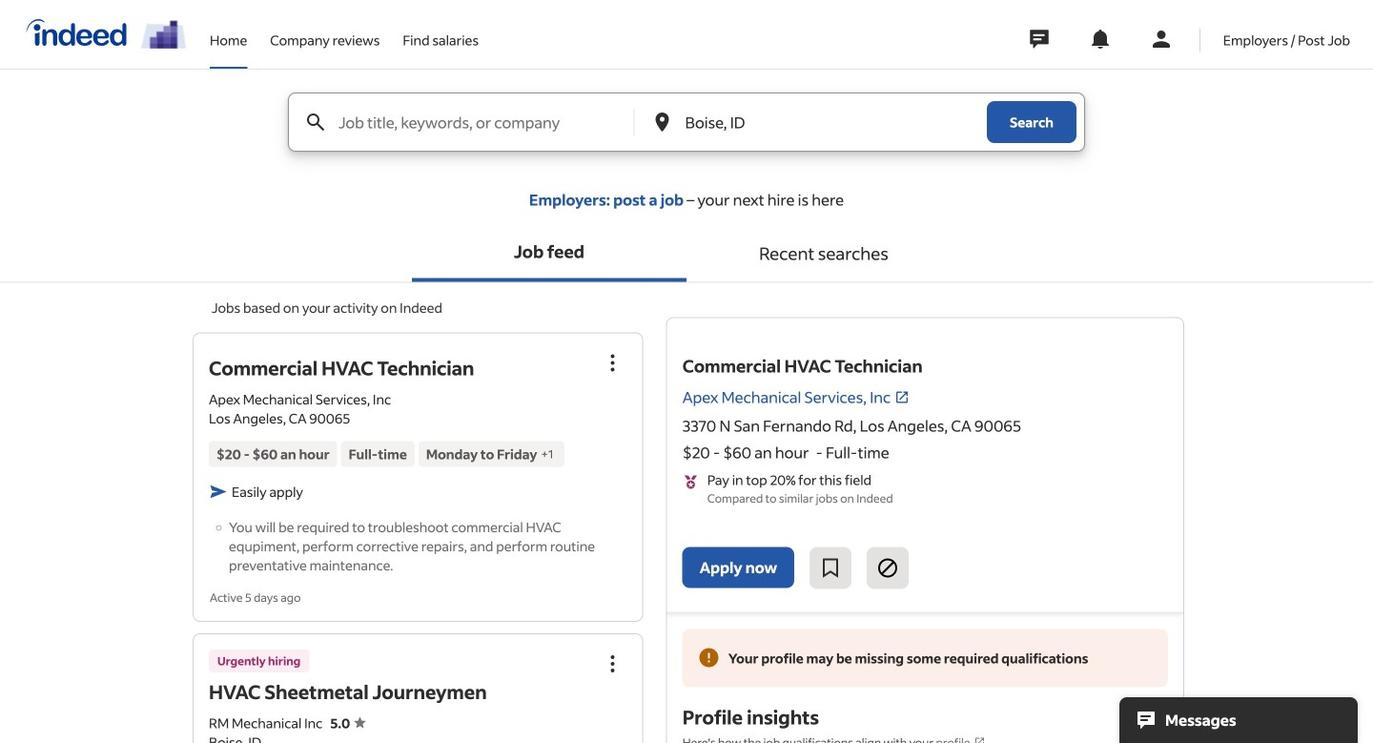 Task type: locate. For each thing, give the bounding box(es) containing it.
apex mechanical services, inc (opens in a new tab) image
[[895, 390, 910, 405]]

job actions for commercial hvac technician is collapsed image
[[602, 351, 625, 374]]

account image
[[1150, 28, 1173, 51]]

notifications unread count 0 image
[[1089, 28, 1112, 51]]

profile (opens in a new window) image
[[974, 736, 986, 743]]

5.0 out of five stars rating image
[[330, 714, 366, 732]]

Edit location text field
[[682, 93, 949, 151]]

None search field
[[273, 93, 1101, 175]]

tab list
[[0, 225, 1374, 283]]

main content
[[0, 93, 1374, 743]]

job actions for hvac sheetmetal journeymen is collapsed image
[[602, 652, 625, 675]]

at indeed, we're committed to increasing representation of women at all levels of indeed's global workforce to at least 50% by 2030 image
[[141, 20, 187, 49]]



Task type: vqa. For each thing, say whether or not it's contained in the screenshot.
Job actions for Certified School Bus Driver is collapsed icon
no



Task type: describe. For each thing, give the bounding box(es) containing it.
save this job image
[[819, 557, 842, 579]]

messages unread count 0 image
[[1027, 20, 1052, 58]]

not interested image
[[877, 557, 900, 579]]

search: Job title, keywords, or company text field
[[335, 93, 633, 151]]



